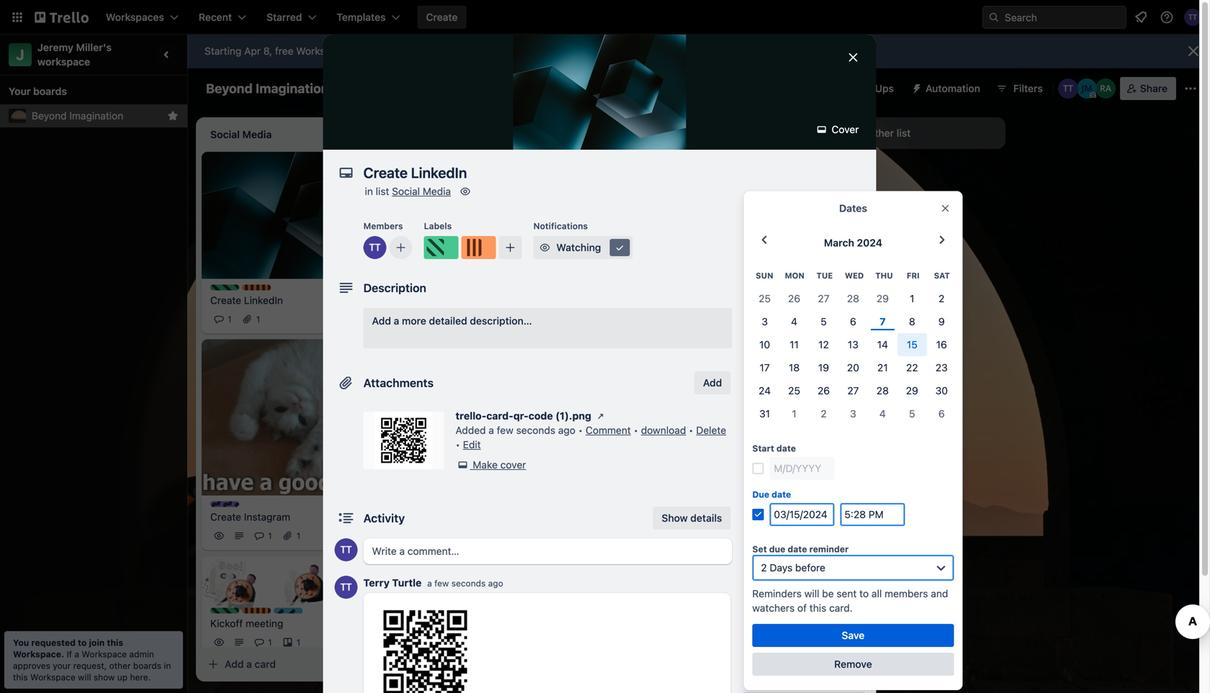 Task type: locate. For each thing, give the bounding box(es) containing it.
details
[[691, 513, 722, 525]]

2024
[[857, 237, 883, 249]]

2 button up 9
[[927, 287, 957, 310]]

next month image
[[934, 232, 951, 249]]

imagination down 'free'
[[256, 81, 329, 96]]

1 horizontal spatial boards
[[133, 662, 161, 672]]

this inside reminders will be sent to all members and watchers of this card.
[[810, 603, 827, 615]]

31
[[760, 408, 770, 420]]

1 vertical spatial power-ups
[[744, 417, 791, 427]]

1 vertical spatial 29 button
[[898, 380, 927, 403]]

this inside you requested to join this workspace.
[[107, 638, 123, 649]]

sm image down edit
[[456, 458, 470, 473]]

1 horizontal spatial beyond imagination
[[206, 81, 329, 96]]

add a card down trello-
[[429, 433, 481, 445]]

1 vertical spatial list
[[376, 186, 389, 197]]

set due date reminder
[[753, 545, 849, 555]]

2 button
[[927, 287, 957, 310], [809, 403, 839, 426]]

25 button down "sun"
[[750, 287, 780, 310]]

sm image for copy link
[[748, 640, 763, 654]]

to left join
[[78, 638, 87, 649]]

color: green, title: none image up kickoff
[[210, 608, 239, 614]]

2 vertical spatial color: green, title: none image
[[210, 608, 239, 614]]

2 vertical spatial 2
[[761, 562, 767, 574]]

26 for 26 button to the top
[[788, 293, 801, 305]]

social media button
[[744, 520, 865, 543]]

jeremy miller (jeremymiller198) image right "filters"
[[1077, 79, 1097, 99]]

beyond imagination down 8,
[[206, 81, 329, 96]]

2 down fields
[[821, 408, 827, 420]]

sm image
[[748, 235, 763, 249], [456, 458, 470, 473]]

beyond
[[206, 81, 253, 96], [32, 110, 67, 122]]

4 for the top the 4 "button"
[[791, 316, 798, 328]]

0 vertical spatial jeremy miller (jeremymiller198) image
[[1077, 79, 1097, 99]]

5 button down 22 "button" on the bottom right
[[898, 403, 927, 426]]

6 button down the "30"
[[927, 403, 957, 426]]

0 horizontal spatial 5
[[821, 316, 827, 328]]

ups up another at the top
[[875, 83, 894, 94]]

to inside reminders will be sent to all members and watchers of this card.
[[860, 588, 869, 600]]

delete link
[[696, 425, 727, 437]]

5 button up 12
[[809, 310, 839, 333]]

0 horizontal spatial 2 button
[[809, 403, 839, 426]]

28 down 21 button
[[877, 385, 889, 397]]

24
[[759, 385, 771, 397]]

4 down 21 button
[[880, 408, 886, 420]]

will
[[356, 45, 371, 57], [805, 588, 820, 600], [78, 673, 91, 683]]

3 button down 20 button
[[839, 403, 868, 426]]

members inside members 'link'
[[767, 236, 812, 248]]

2
[[939, 293, 945, 305], [821, 408, 827, 420], [761, 562, 767, 574]]

card down meeting
[[255, 659, 276, 671]]

2 vertical spatial card
[[255, 659, 276, 671]]

27 down tue
[[818, 293, 830, 305]]

0 horizontal spatial in
[[164, 662, 171, 672]]

0 vertical spatial in
[[365, 186, 373, 197]]

customize views image
[[557, 81, 571, 96]]

power- up cover
[[842, 83, 875, 94]]

card
[[774, 215, 793, 226], [459, 433, 481, 445], [255, 659, 276, 671]]

dates inside button
[[767, 322, 795, 334]]

template
[[795, 670, 837, 682]]

1 vertical spatial imagination
[[69, 110, 123, 122]]

0 horizontal spatial 29
[[877, 293, 889, 305]]

18
[[789, 362, 800, 374]]

members down the add to card
[[767, 236, 812, 248]]

0
[[637, 306, 642, 316]]

0 horizontal spatial 10
[[434, 45, 445, 57]]

0 vertical spatial dates
[[840, 202, 868, 214]]

this down approves
[[13, 673, 28, 683]]

make template link
[[744, 664, 865, 687]]

power- up start
[[744, 417, 774, 427]]

2 vertical spatial ups
[[822, 467, 841, 478]]

list
[[897, 127, 911, 139], [376, 186, 389, 197]]

power-ups up start
[[744, 417, 791, 427]]

1 vertical spatial terry turtle (terryturtle) image
[[355, 311, 373, 328]]

beyond imagination inside beyond imagination link
[[32, 110, 123, 122]]

0 vertical spatial sm image
[[748, 235, 763, 249]]

25
[[759, 293, 771, 305], [788, 385, 801, 397]]

automation inside automation button
[[926, 83, 981, 94]]

checklist button
[[744, 288, 865, 311]]

add button
[[695, 372, 731, 395]]

8,
[[263, 45, 272, 57]]

sm image left make template
[[748, 669, 763, 683]]

a right "if"
[[75, 650, 79, 660]]

power- inside button
[[842, 83, 875, 94]]

sm image inside move link
[[748, 611, 763, 625]]

filters button
[[992, 77, 1048, 100]]

color: orange, title: none image
[[242, 608, 271, 614]]

create for create
[[426, 11, 458, 23]]

4 down 'checklist'
[[791, 316, 798, 328]]

color: bold red, title: "thoughts" element
[[415, 371, 469, 382]]

create from template… image
[[778, 390, 790, 402], [574, 433, 585, 445]]

10 button
[[750, 333, 780, 357]]

1 button down "custom fields"
[[780, 403, 809, 426]]

ago down "write a comment" text box
[[488, 579, 503, 589]]

0 vertical spatial 3 button
[[750, 310, 780, 333]]

0 vertical spatial 6 button
[[839, 310, 868, 333]]

color: sky, title: "sparkling" element
[[274, 608, 328, 619]]

beyond imagination inside beyond imagination text field
[[206, 81, 329, 96]]

share button
[[1120, 77, 1177, 100]]

about
[[570, 45, 596, 57]]

make inside 'link'
[[767, 670, 793, 682]]

a few seconds ago link
[[427, 579, 503, 589]]

1 vertical spatial 6 button
[[927, 403, 957, 426]]

29 button up 7
[[868, 287, 898, 310]]

more inside add a more detailed description… link
[[402, 315, 426, 327]]

1 horizontal spatial 3
[[762, 316, 768, 328]]

show
[[94, 673, 115, 683]]

2 button down fields
[[809, 403, 839, 426]]

create inside button
[[426, 11, 458, 23]]

1 horizontal spatial power-ups
[[842, 83, 894, 94]]

create from template… image right '24'
[[778, 390, 790, 402]]

up
[[117, 673, 128, 683]]

1 vertical spatial add a card button
[[202, 654, 360, 677]]

31 button
[[750, 403, 780, 426]]

kickoff meeting
[[210, 618, 283, 630]]

remove button
[[753, 653, 954, 676]]

beyond imagination
[[206, 81, 329, 96], [32, 110, 123, 122]]

back to home image
[[35, 6, 89, 29]]

more left detailed
[[402, 315, 426, 327]]

social up "due"
[[767, 526, 796, 538]]

21 button
[[868, 357, 898, 380]]

add a card button
[[406, 428, 565, 451], [202, 654, 360, 677]]

25 button down the "18"
[[780, 380, 809, 403]]

0 vertical spatial make
[[473, 459, 498, 471]]

sm image up add another list button at the top of page
[[906, 77, 926, 97]]

jeremy miller (jeremymiller198) image
[[1077, 79, 1097, 99], [548, 337, 565, 354], [355, 528, 373, 545]]

6 right 2023
[[551, 300, 557, 310]]

create button
[[418, 6, 467, 29]]

6 up 13
[[850, 316, 857, 328]]

power- down "jotform"
[[789, 467, 823, 478]]

0 horizontal spatial more
[[402, 315, 426, 327]]

imagination
[[256, 81, 329, 96], [69, 110, 123, 122]]

0 vertical spatial automation
[[926, 83, 981, 94]]

Board name text field
[[199, 77, 336, 100]]

in right other
[[164, 662, 171, 672]]

1 vertical spatial jeremy miller (jeremymiller198) image
[[548, 337, 565, 354]]

starred icon image
[[167, 110, 179, 122]]

close popover image
[[940, 203, 952, 214]]

6 button up 13
[[839, 310, 868, 333]]

1 horizontal spatial social
[[767, 526, 796, 538]]

sm image inside members 'link'
[[748, 235, 763, 249]]

jeremy miller (jeremymiller198) image down the activity
[[355, 528, 373, 545]]

terry turtle (terryturtle) image
[[364, 236, 387, 259], [355, 311, 373, 328], [335, 576, 358, 600]]

date down social media
[[788, 545, 807, 555]]

boards down admin
[[133, 662, 161, 672]]

add a card for the rightmost add a card button
[[429, 433, 481, 445]]

27 down 20 button
[[848, 385, 859, 397]]

1 vertical spatial automation
[[744, 504, 793, 514]]

dates up march 2024 on the top right
[[840, 202, 868, 214]]

a
[[394, 315, 399, 327], [489, 425, 494, 437], [451, 433, 457, 445], [427, 579, 432, 589], [75, 650, 79, 660], [246, 659, 252, 671]]

a down "card-"
[[489, 425, 494, 437]]

custom fields
[[767, 380, 835, 392]]

2 days before
[[761, 562, 826, 574]]

this right of
[[810, 603, 827, 615]]

6 down 30 button
[[939, 408, 945, 420]]

0 vertical spatial 1 button
[[898, 287, 927, 310]]

0 horizontal spatial workspace
[[30, 673, 76, 683]]

2 down sat on the right of the page
[[939, 293, 945, 305]]

create for create linkedin
[[210, 295, 241, 307]]

this inside if a workspace admin approves your request, other boards in this workspace will show up here.
[[13, 673, 28, 683]]

sm image inside labels 'link'
[[748, 264, 763, 278]]

sm image
[[906, 77, 926, 97], [815, 123, 829, 137], [458, 184, 473, 199], [538, 241, 552, 255], [613, 241, 627, 255], [748, 264, 763, 278], [594, 409, 608, 424], [748, 611, 763, 625], [748, 640, 763, 654], [748, 669, 763, 683]]

0 vertical spatial 2
[[939, 293, 945, 305]]

create
[[426, 11, 458, 23], [210, 295, 241, 307], [210, 512, 241, 523]]

0 vertical spatial 4 button
[[780, 310, 809, 333]]

0 horizontal spatial create from template… image
[[574, 433, 585, 445]]

make inside "link"
[[473, 459, 498, 471]]

add a card for bottommost add a card button
[[225, 659, 276, 671]]

Dec 31, 2023 checkbox
[[435, 297, 511, 314]]

1 vertical spatial 27 button
[[839, 380, 868, 403]]

sm image inside make template 'link'
[[748, 669, 763, 683]]

your boards with 1 items element
[[9, 83, 172, 100]]

1 horizontal spatial 27
[[848, 385, 859, 397]]

1 horizontal spatial beyond
[[206, 81, 253, 96]]

add power-ups link
[[744, 461, 865, 484]]

0 vertical spatial 28 button
[[839, 287, 868, 310]]

0 vertical spatial power-
[[842, 83, 875, 94]]

admin
[[129, 650, 154, 660]]

26 down 19 "button"
[[818, 385, 830, 397]]

thinking
[[415, 381, 455, 393]]

terry turtle (terryturtle) image left "add members to card" icon
[[364, 236, 387, 259]]

1 vertical spatial boards
[[133, 662, 161, 672]]

date for start date
[[777, 444, 796, 454]]

list inside button
[[897, 127, 911, 139]]

create for create instagram
[[210, 512, 241, 523]]

0 horizontal spatial few
[[435, 579, 449, 589]]

2023
[[485, 300, 507, 310]]

2 vertical spatial 6
[[939, 408, 945, 420]]

0 horizontal spatial seconds
[[452, 579, 486, 589]]

create down 'color: purple, title: none' image
[[210, 512, 241, 523]]

beyond imagination link
[[32, 109, 161, 123]]

add members to card image
[[395, 241, 407, 255]]

ups
[[875, 83, 894, 94], [774, 417, 791, 427], [822, 467, 841, 478]]

free
[[275, 45, 294, 57]]

3 right 0
[[645, 306, 651, 316]]

days
[[770, 562, 793, 574]]

automation up add another list button at the top of page
[[926, 83, 981, 94]]

28 down the wed
[[847, 293, 860, 305]]

1 horizontal spatial will
[[356, 45, 371, 57]]

color: green, title: none image
[[424, 236, 459, 259], [210, 285, 239, 291], [210, 608, 239, 614]]

show menu image
[[1184, 81, 1198, 96]]

sm image inside copy link
[[748, 640, 763, 654]]

add a card button up make cover "link"
[[406, 428, 565, 451]]

25 button
[[750, 287, 780, 310], [780, 380, 809, 403]]

march
[[824, 237, 855, 249]]

other
[[109, 662, 131, 672]]

labels up 'checklist'
[[767, 265, 798, 277]]

26
[[788, 293, 801, 305], [818, 385, 830, 397]]

create left linkedin
[[210, 295, 241, 307]]

create instagram link
[[210, 510, 370, 525]]

boards inside if a workspace admin approves your request, other boards in this workspace will show up here.
[[133, 662, 161, 672]]

social up "add members to card" icon
[[392, 186, 420, 197]]

save button
[[753, 625, 954, 648]]

31,
[[471, 300, 483, 310]]

1 horizontal spatial this
[[107, 638, 123, 649]]

a inside terry turtle a few seconds ago
[[427, 579, 432, 589]]

1 vertical spatial create from template… image
[[574, 433, 585, 445]]

0 vertical spatial boards
[[33, 85, 67, 97]]

color: green, title: none image for kickoff meeting
[[210, 608, 239, 614]]

approves
[[13, 662, 50, 672]]

beyond down your boards
[[32, 110, 67, 122]]

0 horizontal spatial dates
[[767, 322, 795, 334]]

ruby anderson (rubyanderson7) image
[[568, 337, 585, 354]]

3 for left '3' button
[[762, 316, 768, 328]]

color: green, title: none image for create linkedin
[[210, 285, 239, 291]]

and
[[931, 588, 949, 600]]

1 horizontal spatial labels
[[767, 265, 798, 277]]

thinking link
[[415, 380, 582, 395]]

move link
[[744, 607, 865, 630]]

sm image right watching
[[613, 241, 627, 255]]

1 vertical spatial 5 button
[[898, 403, 927, 426]]

1 horizontal spatial add a card button
[[406, 428, 565, 451]]

2 horizontal spatial card
[[774, 215, 793, 226]]

None text field
[[356, 160, 832, 186]]

3 button down 'checklist'
[[750, 310, 780, 333]]

dec
[[453, 300, 469, 310]]

2 horizontal spatial power-
[[842, 83, 875, 94]]

this
[[810, 603, 827, 615], [107, 638, 123, 649], [13, 673, 28, 683]]

seconds right turtle
[[452, 579, 486, 589]]

3 for '3' button to the right
[[850, 408, 857, 420]]

27 button down tue
[[809, 287, 839, 310]]

2 horizontal spatial this
[[810, 603, 827, 615]]

add a card button down kickoff meeting link
[[202, 654, 360, 677]]

1 horizontal spatial sm image
[[748, 235, 763, 249]]

a inside if a workspace admin approves your request, other boards in this workspace will show up here.
[[75, 650, 79, 660]]

sm image left add another list at top
[[815, 123, 829, 137]]

this for be
[[810, 603, 827, 615]]

share
[[1141, 83, 1168, 94]]

tue
[[817, 271, 833, 281]]

ups up m/d/yyyy text box
[[822, 467, 841, 478]]

jeremy miller (jeremymiller198) image for ruby anderson (rubyanderson7) icon
[[1077, 79, 1097, 99]]

make down edit link
[[473, 459, 498, 471]]

sm image for move link
[[748, 611, 763, 625]]

power-
[[842, 83, 875, 94], [744, 417, 774, 427], [789, 467, 823, 478]]

0 horizontal spatial automation
[[744, 504, 793, 514]]

1 vertical spatial 4
[[880, 408, 886, 420]]

will up of
[[805, 588, 820, 600]]

sm image for cover link
[[815, 123, 829, 137]]

0 horizontal spatial 2
[[761, 562, 767, 574]]

1 vertical spatial be
[[822, 588, 834, 600]]

of
[[798, 603, 807, 615]]

9 button
[[927, 310, 957, 333]]

1 vertical spatial ago
[[488, 579, 503, 589]]

search image
[[989, 12, 1000, 23]]

reminder
[[810, 545, 849, 555]]

1 horizontal spatial ups
[[822, 467, 841, 478]]

0 vertical spatial workspace
[[82, 650, 127, 660]]

comment
[[586, 425, 631, 437]]

will down "request,"
[[78, 673, 91, 683]]

18 button
[[780, 357, 809, 380]]

create from template… image down (1).png
[[574, 433, 585, 445]]

color: orange, title: none image
[[462, 236, 496, 259], [242, 285, 271, 291]]

1 horizontal spatial list
[[897, 127, 911, 139]]

1 horizontal spatial create from template… image
[[778, 390, 790, 402]]

27 button down 20
[[839, 380, 868, 403]]

28 button down the wed
[[839, 287, 868, 310]]

0 horizontal spatial will
[[78, 673, 91, 683]]

27 button
[[809, 287, 839, 310], [839, 380, 868, 403]]

seconds down code
[[516, 425, 556, 437]]

1 horizontal spatial 28
[[877, 385, 889, 397]]

17
[[760, 362, 770, 374]]

11
[[790, 339, 799, 351]]

1 vertical spatial ups
[[774, 417, 791, 427]]

0 vertical spatial terry turtle (terryturtle) image
[[364, 236, 387, 259]]

1 vertical spatial 10
[[760, 339, 770, 351]]

card-
[[487, 410, 514, 422]]

few right turtle
[[435, 579, 449, 589]]

date
[[777, 444, 796, 454], [772, 490, 791, 500], [788, 545, 807, 555]]

color: orange, title: none image up the
[[462, 236, 496, 259]]

19 button
[[809, 357, 839, 380]]

1 horizontal spatial 1 button
[[898, 287, 927, 310]]

0 vertical spatial 4
[[791, 316, 798, 328]]

4 button up 11
[[780, 310, 809, 333]]

0 horizontal spatial boards
[[33, 85, 67, 97]]

1 vertical spatial sm image
[[456, 458, 470, 473]]

26 button down mon
[[780, 287, 809, 310]]

1 horizontal spatial seconds
[[516, 425, 556, 437]]

sm image down the add to card
[[748, 235, 763, 249]]

in list social media
[[365, 186, 451, 197]]

sm image down notifications
[[538, 241, 552, 255]]

0 vertical spatial 2 button
[[927, 287, 957, 310]]

jeremy miller (jeremymiller198) image left ruby anderson (rubyanderson7) image at the left
[[548, 337, 565, 354]]

create up starting apr 8, free workspaces will be limited to 10 collaborators. learn more about collaborator limits
[[426, 11, 458, 23]]

sm image inside cover link
[[815, 123, 829, 137]]

will right the workspaces
[[356, 45, 371, 57]]

sent
[[837, 588, 857, 600]]

0 horizontal spatial media
[[423, 186, 451, 197]]

to left all
[[860, 588, 869, 600]]

make cover
[[473, 459, 526, 471]]

sm image inside automation button
[[906, 77, 926, 97]]

0 vertical spatial media
[[423, 186, 451, 197]]

1 down instagram at left bottom
[[268, 531, 272, 541]]

0 vertical spatial be
[[374, 45, 385, 57]]

list left social media link
[[376, 186, 389, 197]]

20
[[847, 362, 860, 374]]

1 vertical spatial 26 button
[[809, 380, 839, 403]]

date right the due
[[772, 490, 791, 500]]

social inside social media button
[[767, 526, 796, 538]]

0 vertical spatial 25 button
[[750, 287, 780, 310]]

you
[[13, 638, 29, 649]]

in down 'edit card' icon
[[365, 186, 373, 197]]

1 vertical spatial dates
[[767, 322, 795, 334]]

terry turtle (terryturtle) image down description
[[355, 311, 373, 328]]

primary element
[[0, 0, 1211, 35]]

board
[[513, 83, 541, 94]]

1 vertical spatial add a card
[[225, 659, 276, 671]]

1 vertical spatial seconds
[[452, 579, 486, 589]]

terry turtle (terryturtle) image
[[1185, 9, 1202, 26], [1058, 79, 1079, 99], [527, 337, 545, 354], [335, 528, 352, 545], [335, 539, 358, 562], [355, 634, 373, 652]]

color: green, title: none image up compliment
[[424, 236, 459, 259]]

this right join
[[107, 638, 123, 649]]

date right start
[[777, 444, 796, 454]]



Task type: vqa. For each thing, say whether or not it's contained in the screenshot.
"Add board" icon
no



Task type: describe. For each thing, give the bounding box(es) containing it.
social media link
[[392, 186, 451, 197]]

1 horizontal spatial 3 button
[[839, 403, 868, 426]]

thoughts
[[429, 372, 469, 382]]

0 horizontal spatial color: orange, title: none image
[[242, 285, 271, 291]]

sm image for labels 'link'
[[748, 264, 763, 278]]

add another list
[[836, 127, 911, 139]]

1 horizontal spatial 29
[[906, 385, 919, 397]]

16 button
[[927, 333, 957, 357]]

all
[[872, 588, 882, 600]]

M/D/YYYY text field
[[770, 457, 835, 480]]

0 horizontal spatial 3 button
[[750, 310, 780, 333]]

here.
[[130, 673, 151, 683]]

1 horizontal spatial workspace
[[82, 650, 127, 660]]

save
[[842, 630, 865, 642]]

trello-card-qr-code (1).png
[[456, 410, 592, 422]]

0 horizontal spatial 5 button
[[809, 310, 839, 333]]

jeremy miller's workspace
[[37, 41, 114, 68]]

a left edit link
[[451, 433, 457, 445]]

1 horizontal spatial power-
[[789, 467, 823, 478]]

13
[[848, 339, 859, 351]]

sm image for automation button
[[906, 77, 926, 97]]

starting
[[205, 45, 242, 57]]

0 horizontal spatial 1 button
[[780, 403, 809, 426]]

activity
[[364, 512, 405, 526]]

10 inside button
[[760, 339, 770, 351]]

1 down meeting
[[268, 638, 272, 648]]

1 vertical spatial power-
[[744, 417, 774, 427]]

turtle
[[392, 578, 422, 589]]

2 vertical spatial terry turtle (terryturtle) image
[[335, 576, 358, 600]]

sm image right social media link
[[458, 184, 473, 199]]

1 down fri
[[910, 293, 915, 305]]

0 vertical spatial color: green, title: none image
[[424, 236, 459, 259]]

remove
[[835, 659, 872, 671]]

make for make template
[[767, 670, 793, 682]]

a down description
[[394, 315, 399, 327]]

seconds inside terry turtle a few seconds ago
[[452, 579, 486, 589]]

chef
[[492, 280, 514, 292]]

0 vertical spatial 10
[[434, 45, 445, 57]]

0 vertical spatial 27 button
[[809, 287, 839, 310]]

compliment the chef
[[415, 280, 514, 292]]

custom fields button
[[744, 379, 865, 393]]

0 horizontal spatial 6
[[551, 300, 557, 310]]

limited
[[388, 45, 419, 57]]

0 horizontal spatial 3
[[645, 306, 651, 316]]

terry turtle a few seconds ago
[[364, 578, 503, 589]]

terry
[[364, 578, 390, 589]]

(1).png
[[556, 410, 592, 422]]

1 vertical spatial 2
[[821, 408, 827, 420]]

sm image for watching button
[[538, 241, 552, 255]]

0 horizontal spatial imagination
[[69, 110, 123, 122]]

beyond inside text field
[[206, 81, 253, 96]]

24 button
[[750, 380, 780, 403]]

0 horizontal spatial ups
[[774, 417, 791, 427]]

0 horizontal spatial 6 button
[[839, 310, 868, 333]]

23 button
[[927, 357, 957, 380]]

to right 'limited'
[[422, 45, 431, 57]]

media inside button
[[798, 526, 827, 538]]

description
[[364, 281, 427, 295]]

19
[[819, 362, 829, 374]]

1 down thoughts thinking
[[453, 401, 457, 411]]

delete edit
[[463, 425, 727, 451]]

show details link
[[653, 507, 731, 530]]

14
[[878, 339, 889, 351]]

detailed
[[429, 315, 467, 327]]

will inside reminders will be sent to all members and watchers of this card.
[[805, 588, 820, 600]]

delete
[[696, 425, 727, 437]]

0 notifications image
[[1133, 9, 1150, 26]]

0 vertical spatial labels
[[424, 221, 452, 231]]

0 horizontal spatial list
[[376, 186, 389, 197]]

0 horizontal spatial social
[[392, 186, 420, 197]]

13 button
[[839, 333, 868, 357]]

actions
[[744, 592, 776, 602]]

1 down compliment
[[432, 320, 436, 330]]

linkedin
[[244, 295, 283, 307]]

16
[[937, 339, 947, 351]]

you requested to join this workspace.
[[13, 638, 123, 660]]

0 vertical spatial card
[[774, 215, 793, 226]]

17 button
[[750, 357, 780, 380]]

a down the kickoff meeting
[[246, 659, 252, 671]]

Add time text field
[[841, 504, 905, 527]]

ups inside button
[[875, 83, 894, 94]]

labels link
[[744, 259, 865, 282]]

power-ups inside button
[[842, 83, 894, 94]]

to up last month icon
[[763, 215, 772, 226]]

labels inside 'link'
[[767, 265, 798, 277]]

workspaces
[[296, 45, 353, 57]]

mon
[[785, 271, 805, 281]]

create instagram
[[210, 512, 290, 523]]

jotform
[[767, 438, 807, 450]]

learn
[[514, 45, 540, 57]]

open information menu image
[[1160, 10, 1175, 25]]

workspace
[[37, 56, 90, 68]]

1 vertical spatial 25 button
[[780, 380, 809, 403]]

attachment button
[[744, 346, 865, 369]]

notifications
[[534, 221, 588, 231]]

1 down "custom fields"
[[792, 408, 797, 420]]

1 down linkedin
[[256, 315, 260, 325]]

1 horizontal spatial ago
[[558, 425, 576, 437]]

add button
[[767, 554, 820, 566]]

make for make cover
[[473, 459, 498, 471]]

button
[[789, 554, 820, 566]]

starting apr 8, free workspaces will be limited to 10 collaborators. learn more about collaborator limits
[[205, 45, 682, 57]]

0 horizontal spatial members
[[364, 221, 403, 231]]

compliment the chef link
[[415, 279, 582, 294]]

edit
[[463, 439, 481, 451]]

attachment
[[767, 351, 823, 363]]

fri
[[907, 271, 920, 281]]

1 horizontal spatial color: orange, title: none image
[[462, 236, 496, 259]]

date for due date
[[772, 490, 791, 500]]

edit card image
[[360, 159, 371, 170]]

6 for the leftmost 6 button
[[850, 316, 857, 328]]

21
[[878, 362, 888, 374]]

0 horizontal spatial power-ups
[[744, 417, 791, 427]]

be inside reminders will be sent to all members and watchers of this card.
[[822, 588, 834, 600]]

1 horizontal spatial dates
[[840, 202, 868, 214]]

1 horizontal spatial 6 button
[[927, 403, 957, 426]]

1 down create linkedin
[[228, 315, 232, 325]]

0 vertical spatial 5
[[821, 316, 827, 328]]

30
[[936, 385, 948, 397]]

1 vertical spatial 5
[[909, 408, 916, 420]]

this for workspace
[[13, 673, 28, 683]]

add another list button
[[810, 117, 1006, 149]]

card for bottommost add a card button
[[255, 659, 276, 671]]

6 for the rightmost 6 button
[[939, 408, 945, 420]]

members link
[[744, 231, 865, 254]]

1 vertical spatial 28
[[877, 385, 889, 397]]

trello card qr code\_\(1\).png image
[[372, 600, 479, 694]]

wed
[[845, 271, 864, 281]]

sparkling
[[288, 609, 328, 619]]

0 vertical spatial 29 button
[[868, 287, 898, 310]]

watching
[[557, 242, 601, 254]]

ruby anderson (rubyanderson7) image
[[1096, 79, 1116, 99]]

color: purple, title: none image
[[210, 502, 239, 508]]

workspace.
[[13, 650, 64, 660]]

ago inside terry turtle a few seconds ago
[[488, 579, 503, 589]]

qr-
[[514, 410, 529, 422]]

create linkedin link
[[210, 294, 370, 308]]

sm image up "comment"
[[594, 409, 608, 424]]

kickoff
[[210, 618, 243, 630]]

1 vertical spatial 28 button
[[868, 380, 898, 403]]

0 horizontal spatial be
[[374, 45, 385, 57]]

2 horizontal spatial 2
[[939, 293, 945, 305]]

added
[[456, 425, 486, 437]]

membership link
[[620, 337, 787, 351]]

sm image for members
[[748, 235, 763, 249]]

few inside terry turtle a few seconds ago
[[435, 579, 449, 589]]

to inside you requested to join this workspace.
[[78, 638, 87, 649]]

last month image
[[756, 232, 773, 249]]

social media
[[767, 526, 827, 538]]

1 vertical spatial workspace
[[30, 673, 76, 683]]

sm image for make cover
[[456, 458, 470, 473]]

code
[[529, 410, 553, 422]]

thu
[[876, 271, 893, 281]]

0 vertical spatial seconds
[[516, 425, 556, 437]]

meeting
[[246, 618, 283, 630]]

1 horizontal spatial in
[[365, 186, 373, 197]]

imagination inside text field
[[256, 81, 329, 96]]

1 horizontal spatial few
[[497, 425, 514, 437]]

trello-
[[456, 410, 487, 422]]

0 vertical spatial 29
[[877, 293, 889, 305]]

1 vertical spatial beyond
[[32, 110, 67, 122]]

your
[[53, 662, 71, 672]]

4 for rightmost the 4 "button"
[[880, 408, 886, 420]]

0 horizontal spatial 25
[[759, 293, 771, 305]]

will inside if a workspace admin approves your request, other boards in this workspace will show up here.
[[78, 673, 91, 683]]

1 vertical spatial 25
[[788, 385, 801, 397]]

create linkedin
[[210, 295, 283, 307]]

jeremy miller (jeremymiller198) image for ruby anderson (rubyanderson7) image at the left
[[548, 337, 565, 354]]

Search field
[[983, 6, 1127, 29]]

M/D/YYYY text field
[[770, 504, 835, 527]]

9
[[939, 316, 945, 328]]

0 vertical spatial more
[[543, 45, 567, 57]]

2 vertical spatial jeremy miller (jeremymiller198) image
[[355, 528, 373, 545]]

dates button
[[744, 317, 865, 340]]

attachments
[[364, 377, 434, 390]]

sm image for make template 'link'
[[748, 669, 763, 683]]

add button button
[[744, 549, 865, 572]]

Write a comment text field
[[364, 539, 732, 565]]

0 vertical spatial 27
[[818, 293, 830, 305]]

card for the rightmost add a card button
[[459, 433, 481, 445]]

2 vertical spatial date
[[788, 545, 807, 555]]

1 down create instagram link
[[297, 531, 301, 541]]

26 for bottom 26 button
[[818, 385, 830, 397]]

instagram
[[244, 512, 290, 523]]

1 horizontal spatial 4 button
[[868, 403, 898, 426]]

in inside if a workspace admin approves your request, other boards in this workspace will show up here.
[[164, 662, 171, 672]]

0 vertical spatial 26 button
[[780, 287, 809, 310]]

0 horizontal spatial 28
[[847, 293, 860, 305]]

the
[[474, 280, 489, 292]]

1 down kickoff meeting link
[[297, 638, 301, 648]]

dec 31, 2023
[[453, 300, 507, 310]]

description…
[[470, 315, 532, 327]]



